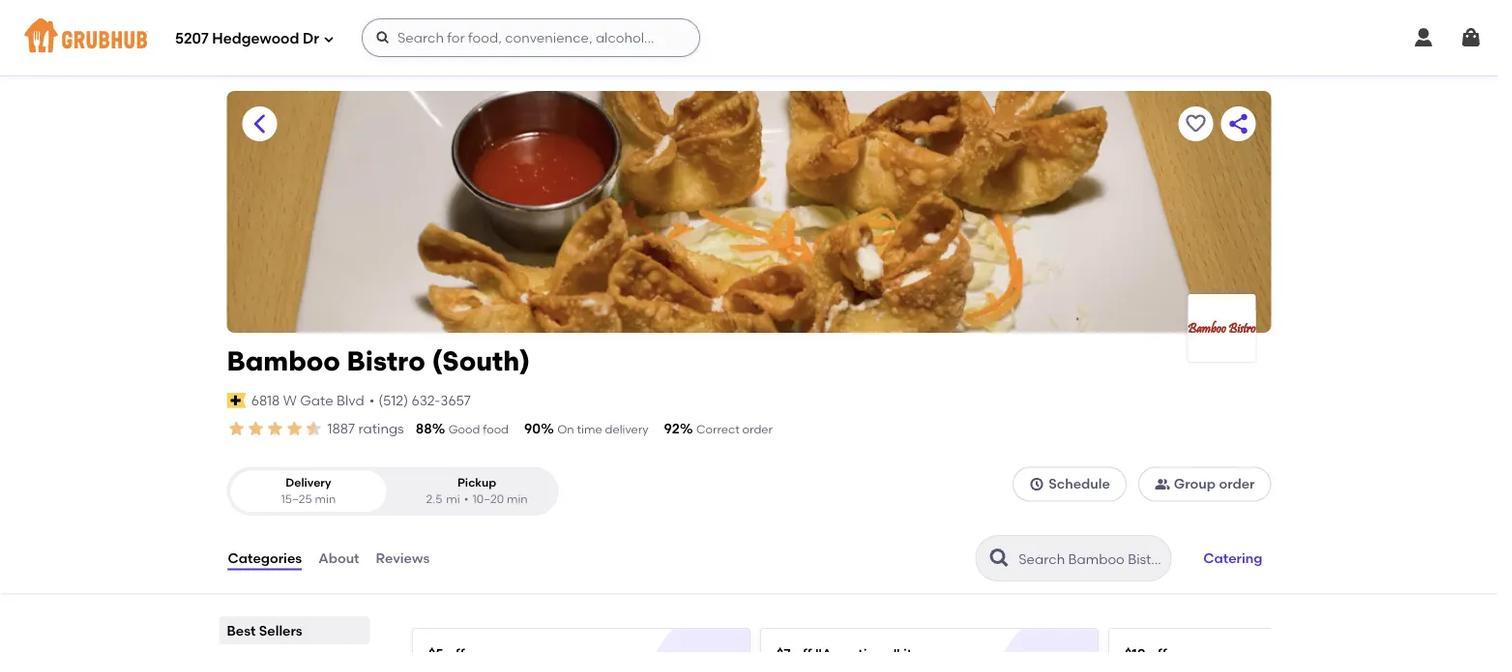 Task type: describe. For each thing, give the bounding box(es) containing it.
90
[[525, 420, 541, 437]]

min inside delivery 15–25 min
[[315, 492, 336, 506]]

delivery
[[605, 422, 649, 436]]

5207
[[175, 30, 209, 48]]

1887 ratings
[[328, 420, 404, 437]]

mi
[[446, 492, 460, 506]]

people icon image
[[1155, 476, 1171, 492]]

dr
[[303, 30, 319, 48]]

Search for food, convenience, alcohol... search field
[[362, 18, 701, 57]]

group order button
[[1139, 467, 1272, 502]]

(512) 632-3657 button
[[379, 391, 471, 410]]

best sellers tab
[[227, 620, 362, 641]]

sellers
[[259, 622, 303, 639]]

option group containing delivery 15–25 min
[[227, 467, 559, 516]]

schedule button
[[1013, 467, 1127, 502]]

group
[[1175, 476, 1216, 492]]

bamboo
[[227, 345, 340, 377]]

(512)
[[379, 392, 408, 409]]

88
[[416, 420, 432, 437]]

order for correct order
[[743, 422, 773, 436]]

6818 w gate blvd button
[[250, 390, 365, 411]]

on time delivery
[[558, 422, 649, 436]]

92
[[664, 420, 680, 437]]

gate
[[300, 392, 333, 409]]

correct
[[697, 422, 740, 436]]

main navigation navigation
[[0, 0, 1499, 75]]

• inside pickup 2.5 mi • 10–20 min
[[464, 492, 469, 506]]

reviews button
[[375, 524, 431, 593]]

categories
[[228, 550, 302, 567]]

catering button
[[1195, 537, 1272, 580]]

10–20
[[473, 492, 504, 506]]

caret left icon image
[[248, 112, 271, 135]]

6818
[[251, 392, 280, 409]]

delivery
[[286, 475, 332, 489]]

order for group order
[[1220, 476, 1256, 492]]

catering
[[1204, 550, 1263, 567]]

blvd
[[337, 392, 364, 409]]

share icon image
[[1228, 112, 1251, 135]]

hedgewood
[[212, 30, 299, 48]]

bistro
[[347, 345, 425, 377]]

3657
[[441, 392, 471, 409]]

• (512) 632-3657
[[369, 392, 471, 409]]

ratings
[[358, 420, 404, 437]]



Task type: locate. For each thing, give the bounding box(es) containing it.
2 min from the left
[[507, 492, 528, 506]]

min inside pickup 2.5 mi • 10–20 min
[[507, 492, 528, 506]]

•
[[369, 392, 375, 409], [464, 492, 469, 506]]

order
[[743, 422, 773, 436], [1220, 476, 1256, 492]]

delivery 15–25 min
[[281, 475, 336, 506]]

best sellers
[[227, 622, 303, 639]]

bamboo bistro (south) logo image
[[1189, 311, 1257, 345]]

search icon image
[[988, 547, 1012, 570]]

0 vertical spatial •
[[369, 392, 375, 409]]

pickup 2.5 mi • 10–20 min
[[426, 475, 528, 506]]

min
[[315, 492, 336, 506], [507, 492, 528, 506]]

5207 hedgewood dr
[[175, 30, 319, 48]]

632-
[[412, 392, 441, 409]]

save this restaurant image
[[1185, 112, 1208, 135]]

min right 10–20
[[507, 492, 528, 506]]

1 vertical spatial •
[[464, 492, 469, 506]]

order right group
[[1220, 476, 1256, 492]]

(south)
[[432, 345, 530, 377]]

0 vertical spatial order
[[743, 422, 773, 436]]

on
[[558, 422, 574, 436]]

6818 w gate blvd
[[251, 392, 364, 409]]

good food
[[449, 422, 509, 436]]

categories button
[[227, 524, 303, 593]]

about button
[[318, 524, 361, 593]]

1 horizontal spatial order
[[1220, 476, 1256, 492]]

• right "blvd"
[[369, 392, 375, 409]]

2.5
[[426, 492, 443, 506]]

star icon image
[[227, 419, 246, 438], [246, 419, 266, 438], [266, 419, 285, 438], [285, 419, 304, 438], [304, 419, 324, 438], [304, 419, 324, 438]]

about
[[319, 550, 360, 567]]

1887
[[328, 420, 355, 437]]

svg image inside schedule button
[[1030, 476, 1045, 492]]

1 horizontal spatial min
[[507, 492, 528, 506]]

0 horizontal spatial •
[[369, 392, 375, 409]]

1 min from the left
[[315, 492, 336, 506]]

min down delivery
[[315, 492, 336, 506]]

best
[[227, 622, 256, 639]]

1 vertical spatial order
[[1220, 476, 1256, 492]]

15–25
[[281, 492, 312, 506]]

schedule
[[1049, 476, 1111, 492]]

Search Bamboo Bistro (South) search field
[[1017, 550, 1165, 568]]

good
[[449, 422, 480, 436]]

w
[[283, 392, 297, 409]]

reviews
[[376, 550, 430, 567]]

svg image
[[1460, 26, 1483, 49], [375, 30, 391, 45], [323, 33, 335, 45], [1030, 476, 1045, 492]]

subscription pass image
[[227, 393, 246, 408]]

food
[[483, 422, 509, 436]]

0 horizontal spatial min
[[315, 492, 336, 506]]

order right correct
[[743, 422, 773, 436]]

save this restaurant button
[[1179, 106, 1214, 141]]

group order
[[1175, 476, 1256, 492]]

option group
[[227, 467, 559, 516]]

0 horizontal spatial order
[[743, 422, 773, 436]]

1 horizontal spatial •
[[464, 492, 469, 506]]

svg image
[[1413, 26, 1436, 49]]

correct order
[[697, 422, 773, 436]]

bamboo bistro (south)
[[227, 345, 530, 377]]

• right mi
[[464, 492, 469, 506]]

order inside group order "button"
[[1220, 476, 1256, 492]]

pickup
[[458, 475, 497, 489]]

time
[[577, 422, 603, 436]]



Task type: vqa. For each thing, say whether or not it's contained in the screenshot.
the Portuguese sausage, longganisa, spam and bacon. 3 eggs any style. Includes Hawaiian sweet roll and fresh pineapple.
no



